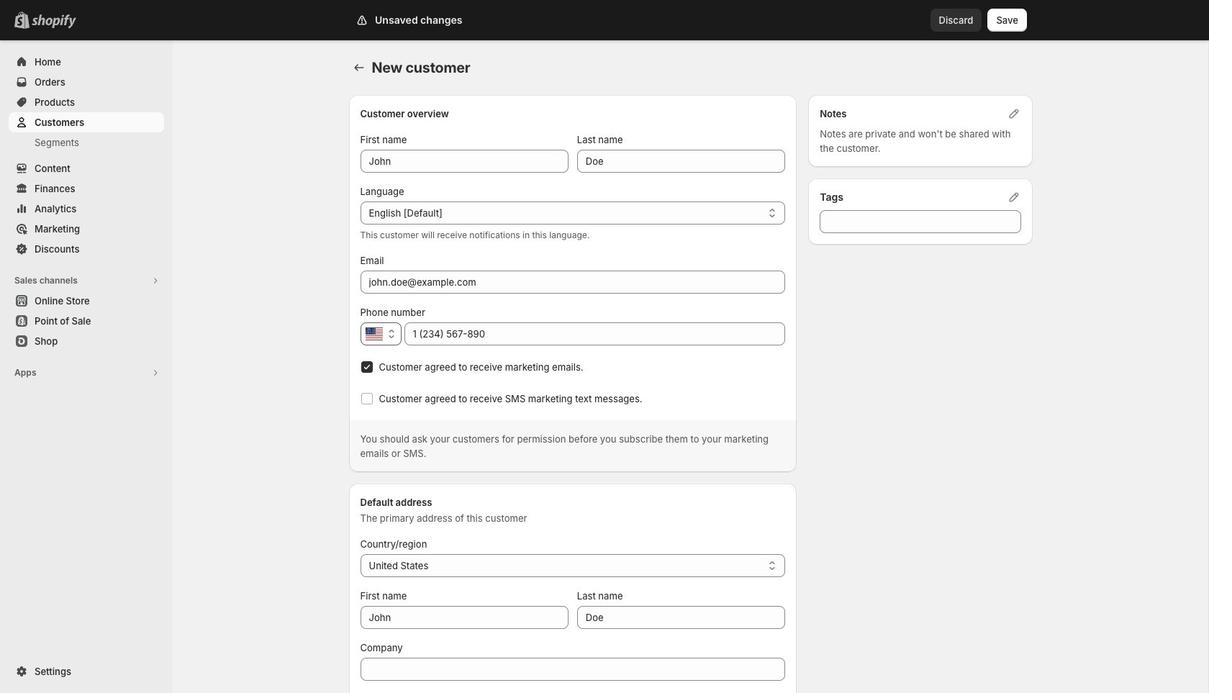 Task type: locate. For each thing, give the bounding box(es) containing it.
None text field
[[360, 150, 569, 173], [577, 150, 786, 173], [404, 323, 786, 346], [360, 606, 569, 629], [360, 658, 786, 681], [360, 150, 569, 173], [577, 150, 786, 173], [404, 323, 786, 346], [360, 606, 569, 629], [360, 658, 786, 681]]

shopify image
[[32, 14, 76, 29]]

united states (+1) image
[[365, 328, 383, 341]]

None email field
[[360, 271, 786, 294]]

None text field
[[820, 210, 1021, 233], [577, 606, 786, 629], [820, 210, 1021, 233], [577, 606, 786, 629]]



Task type: vqa. For each thing, say whether or not it's contained in the screenshot.
email field
yes



